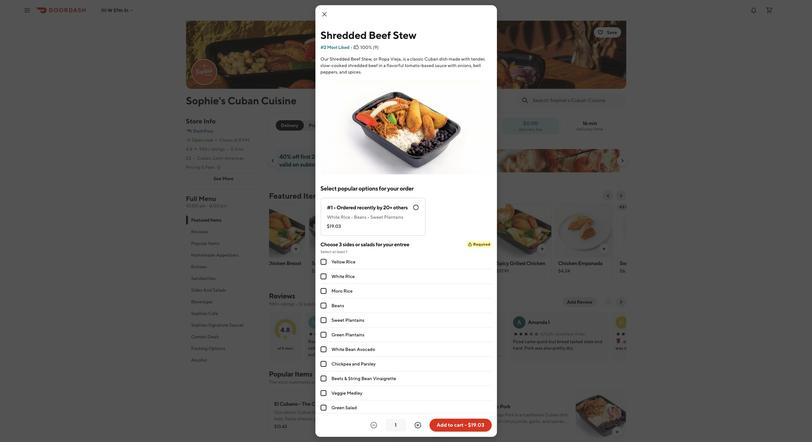 Task type: locate. For each thing, give the bounding box(es) containing it.
Current quantity is 1 number field
[[389, 422, 402, 429]]

add item to cart image
[[293, 246, 298, 252], [478, 246, 483, 252], [540, 246, 545, 252]]

White RIce checkbox
[[321, 274, 326, 280]]

85% (7)
[[396, 268, 411, 274]]

at left least
[[332, 249, 336, 254]]

decrease quantity by 1 image
[[370, 422, 378, 429]]

1 horizontal spatial 100% (9)
[[460, 268, 478, 274]]

reviews button
[[186, 226, 261, 238]]

0 vertical spatial select
[[321, 185, 337, 192]]

featured items heading
[[269, 191, 323, 201]]

delivery down "$0.00"
[[519, 127, 535, 132]]

ratings up latin
[[211, 147, 225, 152]]

1 horizontal spatial roasted
[[477, 425, 493, 431]]

slow- up peppers,
[[321, 63, 332, 68]]

1 horizontal spatial 100%
[[460, 268, 471, 274]]

1 vertical spatial $19.03
[[435, 268, 449, 274]]

order up avocado
[[370, 332, 380, 337]]

a left blend
[[482, 419, 484, 424]]

100% (9) inside shredded beef stew dialog
[[360, 45, 379, 50]]

0 horizontal spatial most
[[327, 45, 337, 50]]

order for a
[[575, 332, 585, 337]]

and inside popular items the most commonly ordered items and dishes from this store
[[341, 380, 349, 385]]

2 horizontal spatial the
[[454, 339, 462, 344]]

111
[[101, 8, 107, 13]]

0 vertical spatial 100% (9)
[[360, 45, 379, 50]]

white for white rice • beans • sweet plantains
[[327, 215, 340, 220]]

$19.03
[[327, 224, 341, 229], [435, 268, 449, 274], [468, 422, 484, 428]]

add inside shredded beef stew dialog
[[437, 422, 447, 428]]

0 vertical spatial el
[[430, 339, 434, 344]]

0 horizontal spatial $4.24
[[373, 268, 385, 274]]

0 vertical spatial shredded
[[321, 29, 367, 41]]

on inside 40% off first 2 orders up to $10 off with 40welcome, valid on subtotals $15
[[293, 161, 299, 168]]

commonly
[[289, 380, 310, 385]]

2 add item to cart image from the left
[[478, 246, 483, 252]]

plantains inside sweet plantains $6.15
[[635, 260, 656, 267]]

roasted inside slow roasted mojo pork our slow roasted mojo pork is a traditional cuban dish, marinated in a blend of citrus juices, garlic, and spices, then slow-roasted to juicy, tender perfection. it's a flavorful and satisfying option for any meal.
[[477, 425, 493, 431]]

1 vertical spatial &
[[344, 376, 347, 381]]

el inside el cubano - the cuban our classic cuban features slow-roasted mojo pork, ham, swiss cheese, pickles, mayo, mustard, and mojo sauce served on crispy cuban bread.
[[274, 401, 279, 407]]

and down cooked
[[339, 69, 347, 75]]

1 vertical spatial white
[[332, 274, 344, 279]]

items
[[303, 191, 323, 200], [210, 218, 222, 223], [208, 241, 220, 246], [295, 370, 312, 378]]

sophies
[[191, 311, 208, 316], [191, 323, 208, 328]]

roasted up blend
[[475, 412, 492, 418]]

1 horizontal spatial of
[[498, 419, 502, 424]]

ham,
[[274, 416, 284, 422]]

roasted inside el cubano - the cuban our classic cuban features slow-roasted mojo pork, ham, swiss cheese, pickles, mayo, mustard, and mojo sauce served on crispy cuban bread.
[[341, 410, 357, 415]]

2 horizontal spatial 100%
[[477, 427, 489, 432]]

& inside choose 3 sides or salads for your entree group
[[344, 376, 347, 381]]

off left "first"
[[292, 153, 300, 160]]

most inside shredded beef stew dialog
[[327, 45, 337, 50]]

1 vertical spatial slow-
[[330, 410, 341, 415]]

pricing & fees
[[186, 165, 215, 170]]

2 vertical spatial $19.03
[[468, 422, 484, 428]]

for inside choose 3 sides or salads for your entree select at least 1
[[376, 242, 382, 248]]

beans right beans option
[[332, 303, 344, 308]]

classic up swiss at bottom left
[[283, 410, 297, 415]]

Delivery radio
[[276, 120, 304, 131]]

rice for white rice • beans • sweet plantains
[[341, 215, 350, 220]]

1 select from the top
[[321, 185, 337, 192]]

popular items button
[[186, 238, 261, 249]]

juicy,
[[499, 425, 509, 431]]

most for #2
[[327, 45, 337, 50]]

liked right #3
[[636, 205, 646, 209]]

1 horizontal spatial 930+
[[269, 302, 280, 307]]

fee
[[536, 127, 543, 132]]

popular up homemade
[[191, 241, 207, 246]]

to
[[341, 153, 347, 160], [448, 422, 453, 428], [494, 425, 498, 431]]

popular for popular items the most commonly ordered items and dishes from this store
[[269, 370, 294, 378]]

1 horizontal spatial $4.24
[[558, 268, 570, 274]]

slow roasted mojo pork our slow roasted mojo pork is a traditional cuban dish, marinated in a blend of citrus juices, garlic, and spices, then slow-roasted to juicy, tender perfection. it's a flavorful and satisfying option for any meal.
[[455, 404, 569, 437]]

Item Search search field
[[533, 97, 621, 104]]

cubano inside "button"
[[435, 339, 451, 344]]

to inside add to cart - $19.03 button
[[448, 422, 453, 428]]

options
[[209, 346, 225, 351]]

mustard,
[[343, 416, 362, 422]]

popular up most
[[269, 370, 294, 378]]

slow roasted mojo pork image
[[576, 391, 626, 441]]

2 • doordash order from the left
[[554, 332, 585, 337]]

1 vertical spatial sauce
[[274, 423, 286, 428]]

2 vertical spatial the
[[302, 401, 311, 407]]

& right beets
[[344, 376, 347, 381]]

sweet up $6.15
[[620, 260, 634, 267]]

spices.
[[348, 69, 362, 75]]

0 horizontal spatial order
[[352, 123, 365, 128]]

0 horizontal spatial popular
[[191, 241, 207, 246]]

0 horizontal spatial doordash
[[351, 332, 369, 337]]

popular inside popular items the most commonly ordered items and dishes from this store
[[269, 370, 294, 378]]

to right up
[[341, 153, 347, 160]]

1 vertical spatial shredded
[[330, 56, 350, 62]]

grilled chicken breast button
[[247, 204, 305, 285]]

1 vertical spatial select
[[321, 249, 332, 254]]

el inside "button"
[[430, 339, 434, 344]]

1 vertical spatial is
[[515, 412, 519, 418]]

sophie's
[[186, 94, 226, 107]]

0 vertical spatial slow-
[[321, 63, 332, 68]]

85%
[[396, 268, 405, 274]]

1 horizontal spatial sauce
[[435, 63, 447, 68]]

sophies down beverages
[[191, 311, 208, 316]]

0 horizontal spatial • doordash order
[[349, 332, 380, 337]]

ratings down reviews link
[[281, 302, 295, 307]]

select left the popular
[[321, 185, 337, 192]]

cubano for el cubano - the cuban our classic cuban features slow-roasted mojo pork, ham, swiss cheese, pickles, mayo, mustard, and mojo sauce served on crispy cuban bread.
[[280, 401, 298, 407]]

or
[[374, 56, 378, 62], [355, 242, 360, 248]]

&
[[201, 165, 204, 170], [344, 376, 347, 381]]

Green Salad checkbox
[[321, 405, 326, 411]]

order right "group"
[[352, 123, 365, 128]]

white for white bean avocado
[[332, 347, 344, 352]]

0 horizontal spatial our
[[274, 410, 282, 415]]

items inside popular items the most commonly ordered items and dishes from this store
[[295, 370, 312, 378]]

0 vertical spatial (9)
[[373, 45, 379, 50]]

in up 100% (11)
[[477, 419, 481, 424]]

slow-
[[321, 63, 332, 68], [330, 410, 341, 415], [466, 425, 477, 431]]

0 vertical spatial &
[[201, 165, 204, 170]]

1 horizontal spatial sweet
[[370, 215, 383, 220]]

packing options button
[[186, 343, 261, 354]]

packing
[[191, 346, 208, 351]]

0 horizontal spatial at
[[234, 137, 238, 143]]

select
[[321, 185, 337, 192], [321, 249, 332, 254]]

spices,
[[551, 419, 565, 424]]

1 grilled from the left
[[250, 260, 266, 267]]

mojo down pork,
[[371, 416, 381, 422]]

sweet inside choose 3 sides or salads for your entree group
[[332, 318, 345, 323]]

add left cart
[[437, 422, 447, 428]]

1 chicken from the left
[[267, 260, 286, 267]]

2 chicken from the left
[[526, 260, 545, 267]]

0 horizontal spatial or
[[355, 242, 360, 248]]

increase quantity by 1 image
[[414, 422, 422, 429]]

full
[[186, 195, 197, 202]]

1 horizontal spatial to
[[448, 422, 453, 428]]

this
[[374, 380, 382, 385]]

green for green salad
[[332, 405, 345, 411]]

1 $4.24 from the left
[[373, 268, 385, 274]]

review
[[577, 300, 593, 305]]

1 horizontal spatial is
[[515, 412, 519, 418]]

sophie's cuban cuisine
[[186, 94, 297, 107]]

grilled inside button
[[250, 260, 266, 267]]

white right white rice checkbox
[[332, 274, 344, 279]]

100% (9) up stew,
[[360, 45, 379, 50]]

to inside 40% off first 2 orders up to $10 off with 40welcome, valid on subtotals $15
[[341, 153, 347, 160]]

$17.91 •
[[455, 427, 470, 432]]

with right $10
[[366, 153, 378, 160]]

cubano inside el cubano - the cuban our classic cuban features slow-roasted mojo pork, ham, swiss cheese, pickles, mayo, mustard, and mojo sauce served on crispy cuban bread.
[[280, 401, 298, 407]]

beef inside the our shredded beef stew, or ropa vieja, is a classic cuban dish made with tender, slow-cooked shredded beef in a flavorful tomato-based sauce with onions, bell peppers, and spices.
[[351, 56, 361, 62]]

1 horizontal spatial flavorful
[[455, 432, 473, 437]]

a up juices,
[[519, 412, 522, 418]]

combo deals
[[191, 334, 219, 340]]

(9) inside shredded beef stew dialog
[[373, 45, 379, 50]]

1 sophies from the top
[[191, 311, 208, 316]]

your left entree
[[383, 242, 393, 248]]

chicken inside chicken empanada $4.24
[[558, 260, 577, 267]]

1 doordash from the left
[[351, 332, 369, 337]]

featured down 'valid'
[[269, 191, 302, 200]]

our down #2
[[321, 56, 329, 62]]

el
[[430, 339, 434, 344], [274, 401, 279, 407]]

plantains for green plantains
[[345, 332, 365, 338]]

on right 'valid'
[[293, 161, 299, 168]]

2 green from the top
[[332, 405, 345, 411]]

the inside el cubano - the cuban our classic cuban features slow-roasted mojo pork, ham, swiss cheese, pickles, mayo, mustard, and mojo sauce served on crispy cuban bread.
[[302, 401, 311, 407]]

(11)
[[490, 427, 497, 432]]

1 vertical spatial mojo
[[493, 412, 504, 418]]

slow- inside el cubano - the cuban our classic cuban features slow-roasted mojo pork, ham, swiss cheese, pickles, mayo, mustard, and mojo sauce served on crispy cuban bread.
[[330, 410, 341, 415]]

most for #3
[[626, 205, 635, 209]]

mojo left pork,
[[358, 410, 368, 415]]

$0.00
[[523, 120, 538, 126]]

0 vertical spatial pork
[[500, 404, 511, 410]]

doordash right 8/9/23
[[556, 332, 574, 337]]

open now
[[192, 137, 213, 143]]

bean down 'green plantains'
[[345, 347, 356, 352]]

white for white rice
[[332, 274, 344, 279]]

order inside button
[[352, 123, 365, 128]]

select inside choose 3 sides or salads for your entree select at least 1
[[321, 249, 332, 254]]

0 vertical spatial beans
[[354, 215, 367, 220]]

choose 3 sides or salads for your entree select at least 1
[[321, 242, 409, 254]]

reviews for reviews
[[191, 229, 208, 234]]

• doordash order for a
[[554, 332, 585, 337]]

1 delivery from the left
[[577, 126, 593, 132]]

spicy grilled chicken image
[[494, 204, 551, 258]]

roasted down blend
[[477, 425, 493, 431]]

select down the choose
[[321, 249, 332, 254]]

previous button of carousel image
[[270, 158, 275, 163], [606, 193, 611, 198]]

select promotional banner element
[[439, 173, 457, 184]]

items up reviews button
[[210, 218, 222, 223]]

sides and salads
[[191, 288, 226, 293]]

0 horizontal spatial el
[[274, 401, 279, 407]]

Green Plantains checkbox
[[321, 332, 326, 338]]

1 vertical spatial for
[[376, 242, 382, 248]]

el for el cubano - the cuban
[[430, 339, 434, 344]]

1 vertical spatial liked
[[636, 205, 646, 209]]

and inside the our shredded beef stew, or ropa vieja, is a classic cuban dish made with tender, slow-cooked shredded beef in a flavorful tomato-based sauce with onions, bell peppers, and spices.
[[339, 69, 347, 75]]

reviews inside reviews button
[[191, 229, 208, 234]]

0 vertical spatial add
[[567, 300, 576, 305]]

reviews inside reviews 930+ ratings • 12 public reviews
[[269, 292, 295, 300]]

0 horizontal spatial bean
[[345, 347, 356, 352]]

2 vertical spatial sweet
[[332, 318, 345, 323]]

sides and salads button
[[186, 284, 261, 296]]

0 vertical spatial roasted
[[341, 410, 357, 415]]

grilled inside spicy grilled chicken $17.91
[[510, 260, 525, 267]]

$$
[[186, 156, 191, 161]]

#2
[[321, 45, 326, 50]]

salads
[[361, 242, 375, 248]]

white rice • beans • sweet plantains
[[327, 215, 403, 220]]

mayo,
[[330, 416, 343, 422]]

add left review
[[567, 300, 576, 305]]

beets & string bean vinaigrette
[[332, 376, 396, 381]]

0 horizontal spatial with
[[366, 153, 378, 160]]

classic up tomato-
[[410, 56, 424, 62]]

• doordash order up avocado
[[349, 332, 380, 337]]

rice for yellow rice
[[346, 259, 356, 265]]

2 horizontal spatial add item to cart image
[[540, 246, 545, 252]]

cuban,
[[197, 156, 212, 161]]

1 vertical spatial beans
[[332, 303, 344, 308]]

green for green plantains
[[332, 332, 345, 338]]

is right the vieja,
[[403, 56, 406, 62]]

2 grilled from the left
[[510, 260, 525, 267]]

for down tender
[[517, 432, 523, 437]]

beans
[[354, 215, 367, 220], [332, 303, 344, 308]]

on down cheese,
[[302, 423, 307, 428]]

sauce down dish
[[435, 63, 447, 68]]

2 $4.24 from the left
[[558, 268, 570, 274]]

to up satisfying
[[494, 425, 498, 431]]

classic
[[410, 56, 424, 62], [283, 410, 297, 415]]

sophies up combo
[[191, 323, 208, 328]]

1 • doordash order from the left
[[349, 332, 380, 337]]

shredded up cooked
[[330, 56, 350, 62]]

at
[[234, 137, 238, 143], [332, 249, 336, 254]]

0 vertical spatial featured
[[269, 191, 302, 200]]

pm
[[242, 137, 250, 143]]

shredded inside the our shredded beef stew, or ropa vieja, is a classic cuban dish made with tender, slow-cooked shredded beef in a flavorful tomato-based sauce with onions, bell peppers, and spices.
[[330, 56, 350, 62]]

off
[[292, 153, 300, 160], [358, 153, 365, 160]]

liked inside shredded beef stew dialog
[[338, 45, 349, 50]]

our up marinated
[[455, 412, 464, 418]]

delivery
[[281, 123, 299, 128]]

2 doordash from the left
[[556, 332, 574, 337]]

with
[[461, 56, 470, 62], [448, 63, 457, 68], [366, 153, 378, 160]]

0 vertical spatial featured items
[[269, 191, 323, 200]]

items up homemade appetizers
[[208, 241, 220, 246]]

1 horizontal spatial chicken
[[526, 260, 545, 267]]

popular for popular items
[[191, 241, 207, 246]]

1 horizontal spatial featured
[[269, 191, 302, 200]]

sophie's cuban cuisine image
[[186, 21, 626, 89], [192, 60, 216, 84]]

slow- down marinated
[[466, 425, 477, 431]]

doordash up avocado
[[351, 332, 369, 337]]

1 vertical spatial or
[[355, 242, 360, 248]]

and right items
[[341, 380, 349, 385]]

sweet inside sweet plantains $6.15
[[620, 260, 634, 267]]

for right salads
[[376, 242, 382, 248]]

more
[[222, 176, 234, 181]]

chicken inside 'grilled chicken breast' button
[[267, 260, 286, 267]]

grilled chicken breast image
[[248, 204, 305, 258]]

2 horizontal spatial to
[[494, 425, 498, 431]]

made
[[449, 56, 460, 62]]

4.8 up the $$ at the top of page
[[186, 147, 193, 152]]

time
[[594, 126, 603, 132]]

white right white bean avocado 'checkbox'
[[332, 347, 344, 352]]

rice down ordered
[[341, 215, 350, 220]]

most right #2
[[327, 45, 337, 50]]

items down subtotals
[[303, 191, 323, 200]]

chicken empanada $4.24
[[558, 260, 603, 274]]

reviews 930+ ratings • 12 public reviews
[[269, 292, 333, 307]]

& inside pricing & fees button
[[201, 165, 204, 170]]

(9) down "required"
[[472, 268, 478, 274]]

notification bell image
[[750, 6, 758, 14]]

and down pork,
[[362, 416, 370, 422]]

100% inside shredded beef stew dialog
[[360, 45, 372, 50]]

and up it's
[[543, 419, 550, 424]]

add item to cart image
[[355, 246, 360, 252], [601, 246, 607, 252], [433, 430, 439, 435], [615, 430, 620, 435]]

our inside slow roasted mojo pork our slow roasted mojo pork is a traditional cuban dish, marinated in a blend of citrus juices, garlic, and spices, then slow-roasted to juicy, tender perfection. it's a flavorful and satisfying option for any meal.
[[455, 412, 464, 418]]

our up ham,
[[274, 410, 282, 415]]

beef up shredded at the left top
[[351, 56, 361, 62]]

popular inside popular items button
[[191, 241, 207, 246]]

1 horizontal spatial mojo
[[371, 416, 381, 422]]

930+ down reviews link
[[269, 302, 280, 307]]

1 horizontal spatial el
[[430, 339, 434, 344]]

the inside el cubano - the cuban "button"
[[454, 339, 462, 344]]

for right options at left
[[379, 185, 386, 192]]

flavorful down then
[[455, 432, 473, 437]]

flavorful down the vieja,
[[387, 63, 404, 68]]

0 vertical spatial reviews
[[191, 229, 208, 234]]

next image
[[619, 300, 624, 305]]

group order
[[338, 123, 365, 128]]

1 add item to cart image from the left
[[293, 246, 298, 252]]

in down 'ropa'
[[379, 63, 383, 68]]

or right sides
[[355, 242, 360, 248]]

0 vertical spatial on
[[293, 161, 299, 168]]

first
[[301, 153, 311, 160]]

16
[[583, 120, 588, 126]]

rice
[[341, 215, 350, 220], [346, 259, 356, 265], [345, 274, 355, 279]]

2 horizontal spatial our
[[455, 412, 464, 418]]

1 vertical spatial at
[[332, 249, 336, 254]]

next button of carousel image
[[620, 158, 625, 163], [619, 193, 624, 198]]

sweet for sweet plantains
[[332, 318, 345, 323]]

most right #3
[[626, 205, 635, 209]]

our inside the our shredded beef stew, or ropa vieja, is a classic cuban dish made with tender, slow-cooked shredded beef in a flavorful tomato-based sauce with onions, bell peppers, and spices.
[[321, 56, 329, 62]]

items up commonly
[[295, 370, 312, 378]]

100% (11)
[[477, 427, 497, 432]]

• doordash order
[[349, 332, 380, 337], [554, 332, 585, 337]]

2 sophies from the top
[[191, 323, 208, 328]]

w
[[108, 8, 112, 13]]

perfection.
[[525, 425, 547, 431]]

in inside slow roasted mojo pork our slow roasted mojo pork is a traditional cuban dish, marinated in a blend of citrus juices, garlic, and spices, then slow-roasted to juicy, tender perfection. it's a flavorful and satisfying option for any meal.
[[477, 419, 481, 424]]

1 vertical spatial on
[[302, 423, 307, 428]]

slow
[[455, 404, 466, 410], [464, 412, 474, 418]]

sauce inside the our shredded beef stew, or ropa vieja, is a classic cuban dish made with tender, slow-cooked shredded beef in a flavorful tomato-based sauce with onions, bell peppers, and spices.
[[435, 63, 447, 68]]

beef up 'ropa'
[[369, 29, 391, 41]]

yellow
[[332, 259, 345, 265]]

0 horizontal spatial 930+
[[199, 147, 210, 152]]

100% (9)
[[360, 45, 379, 50], [460, 268, 478, 274]]

delivery left "time"
[[577, 126, 593, 132]]

of up 'juicy,'
[[498, 419, 502, 424]]

with up the onions,
[[461, 56, 470, 62]]

add
[[567, 300, 576, 305], [437, 422, 447, 428]]

1 horizontal spatial the
[[302, 401, 311, 407]]

rice down 1
[[346, 259, 356, 265]]

sauce down ham,
[[274, 423, 286, 428]]

1 horizontal spatial on
[[302, 423, 307, 428]]

beef
[[369, 63, 378, 68]]

slow- up 'mayo,'
[[330, 410, 341, 415]]

at left 8
[[234, 137, 238, 143]]

group
[[338, 123, 351, 128]]

1 green from the top
[[332, 332, 345, 338]]

plantains for sweet plantains $6.15
[[635, 260, 656, 267]]

meal.
[[532, 432, 543, 437]]

items inside button
[[208, 241, 220, 246]]

1 vertical spatial add
[[437, 422, 447, 428]]

0 vertical spatial classic
[[410, 56, 424, 62]]

4.8 up of 5 stars
[[281, 326, 290, 334]]

classic inside el cubano - the cuban our classic cuban features slow-roasted mojo pork, ham, swiss cheese, pickles, mayo, mustard, and mojo sauce served on crispy cuban bread.
[[283, 410, 297, 415]]

with inside 40% off first 2 orders up to $10 off with 40welcome, valid on subtotals $15
[[366, 153, 378, 160]]

plantains for sweet plantains
[[345, 318, 365, 323]]

see more button
[[186, 173, 261, 184]]

0 vertical spatial $17.91
[[497, 268, 509, 274]]

1 vertical spatial ratings
[[281, 302, 295, 307]]

3 chicken from the left
[[558, 260, 577, 267]]

up
[[333, 153, 340, 160]]

1 horizontal spatial &
[[344, 376, 347, 381]]

(9) up 'ropa'
[[373, 45, 379, 50]]

• inside reviews 930+ ratings • 12 public reviews
[[296, 302, 298, 307]]

930+ up cuban,
[[199, 147, 210, 152]]

2 delivery from the left
[[519, 127, 535, 132]]

2 select from the top
[[321, 249, 332, 254]]

0 horizontal spatial off
[[292, 153, 300, 160]]

0 vertical spatial 930+
[[199, 147, 210, 152]]

1 vertical spatial el
[[274, 401, 279, 407]]

& left fees
[[201, 165, 204, 170]]

• doordash order for v
[[349, 332, 380, 337]]

0 horizontal spatial sweet
[[332, 318, 345, 323]]

Pickup radio
[[300, 120, 329, 131]]

sweet up 6/4/23
[[332, 318, 345, 323]]

rice up the rice
[[345, 274, 355, 279]]

reviews
[[191, 229, 208, 234], [269, 292, 295, 300]]

on
[[293, 161, 299, 168], [302, 423, 307, 428]]

100% (9) down "required"
[[460, 268, 478, 274]]

3 add item to cart image from the left
[[540, 246, 545, 252]]

parsley
[[361, 362, 376, 367]]

1 horizontal spatial $17.91
[[497, 268, 509, 274]]

add item to cart image for spicy grilled chicken
[[540, 246, 545, 252]]

1 vertical spatial previous button of carousel image
[[606, 193, 611, 198]]

or inside the our shredded beef stew, or ropa vieja, is a classic cuban dish made with tender, slow-cooked shredded beef in a flavorful tomato-based sauce with onions, bell peppers, and spices.
[[374, 56, 378, 62]]

green up 'mayo,'
[[332, 405, 345, 411]]

0 vertical spatial for
[[379, 185, 386, 192]]

to left cart
[[448, 422, 453, 428]]

1 vertical spatial featured
[[191, 218, 209, 223]]

sweet down by
[[370, 215, 383, 220]]

valid
[[279, 161, 292, 168]]

with down made
[[448, 63, 457, 68]]

(9)
[[373, 45, 379, 50], [472, 268, 478, 274]]

and inside el cubano - the cuban our classic cuban features slow-roasted mojo pork, ham, swiss cheese, pickles, mayo, mustard, and mojo sauce served on crispy cuban bread.
[[362, 416, 370, 422]]

flavorful inside slow roasted mojo pork our slow roasted mojo pork is a traditional cuban dish, marinated in a blend of citrus juices, garlic, and spices, then slow-roasted to juicy, tender perfection. it's a flavorful and satisfying option for any meal.
[[455, 432, 473, 437]]

0 vertical spatial popular
[[191, 241, 207, 246]]

amanda i
[[528, 319, 550, 326]]

0 horizontal spatial on
[[293, 161, 299, 168]]

ordered
[[337, 205, 356, 211]]

1 vertical spatial 930+
[[269, 302, 280, 307]]

peppers,
[[321, 69, 338, 75]]

salmon
[[312, 260, 329, 267]]

0 vertical spatial 100%
[[360, 45, 372, 50]]

2 horizontal spatial with
[[461, 56, 470, 62]]

bean left this in the bottom of the page
[[361, 376, 372, 381]]

or up beef
[[374, 56, 378, 62]]

entrees button
[[186, 261, 261, 273]]

0 items, open order cart image
[[766, 6, 773, 14]]

0 horizontal spatial previous button of carousel image
[[270, 158, 275, 163]]

delivery inside $0.00 delivery fee
[[519, 127, 535, 132]]

of left 5
[[278, 346, 281, 351]]

• doordash order right 8/9/23
[[554, 332, 585, 337]]

blend
[[485, 419, 497, 424]]

pricing
[[186, 165, 201, 170]]

0 vertical spatial or
[[374, 56, 378, 62]]

a right it's
[[555, 425, 558, 431]]

on inside el cubano - the cuban our classic cuban features slow-roasted mojo pork, ham, swiss cheese, pickles, mayo, mustard, and mojo sauce served on crispy cuban bread.
[[302, 423, 307, 428]]

flavorful
[[387, 63, 404, 68], [455, 432, 473, 437]]

for inside slow roasted mojo pork our slow roasted mojo pork is a traditional cuban dish, marinated in a blend of citrus juices, garlic, and spices, then slow-roasted to juicy, tender perfection. it's a flavorful and satisfying option for any meal.
[[517, 432, 523, 437]]

dish
[[439, 56, 448, 62]]

featured down the am
[[191, 218, 209, 223]]



Task type: vqa. For each thing, say whether or not it's contained in the screenshot.
Factory
no



Task type: describe. For each thing, give the bounding box(es) containing it.
1 horizontal spatial with
[[448, 63, 457, 68]]

grilled chicken breast
[[250, 260, 301, 267]]

0 vertical spatial roasted
[[467, 404, 486, 410]]

add to cart - $19.03 button
[[429, 419, 492, 432]]

rice for white rice
[[345, 274, 355, 279]]

sweet plantains
[[332, 318, 365, 323]]

1 vertical spatial 100%
[[460, 268, 471, 274]]

chicken inside spicy grilled chicken $17.91
[[526, 260, 545, 267]]

Moro Rice checkbox
[[321, 288, 326, 294]]

store
[[382, 380, 393, 385]]

cheese,
[[297, 416, 313, 422]]

swiss
[[285, 416, 296, 422]]

option
[[503, 432, 516, 437]]

sides
[[191, 288, 202, 293]]

liked for #3 most liked
[[636, 205, 646, 209]]

reviews for reviews 930+ ratings • 12 public reviews
[[269, 292, 295, 300]]

& for beets
[[344, 376, 347, 381]]

menu
[[199, 195, 216, 202]]

is inside slow roasted mojo pork our slow roasted mojo pork is a traditional cuban dish, marinated in a blend of citrus juices, garlic, and spices, then slow-roasted to juicy, tender perfection. it's a flavorful and satisfying option for any meal.
[[515, 412, 519, 418]]

1 vertical spatial mojo
[[371, 416, 381, 422]]

ordered
[[311, 380, 328, 385]]

1 vertical spatial 4.8
[[281, 326, 290, 334]]

1 vertical spatial $17.91
[[455, 427, 467, 432]]

order methods option group
[[276, 120, 329, 131]]

delivery inside the 16 min delivery time
[[577, 126, 593, 132]]

el cubano - the cuban our classic cuban features slow-roasted mojo pork, ham, swiss cheese, pickles, mayo, mustard, and mojo sauce served on crispy cuban bread.
[[274, 401, 381, 428]]

& for pricing
[[201, 165, 204, 170]]

our inside el cubano - the cuban our classic cuban features slow-roasted mojo pork, ham, swiss cheese, pickles, mayo, mustard, and mojo sauce served on crispy cuban bread.
[[274, 410, 282, 415]]

others
[[393, 205, 408, 211]]

0 horizontal spatial ratings
[[211, 147, 225, 152]]

vernon
[[323, 319, 340, 326]]

choose 3 sides or salads for your entree group
[[321, 241, 492, 415]]

stew
[[393, 29, 417, 41]]

1 vertical spatial slow
[[464, 412, 474, 418]]

salmon $20.15
[[312, 260, 329, 274]]

Beans checkbox
[[321, 303, 326, 309]]

6/4/23
[[335, 332, 348, 337]]

save button
[[594, 27, 621, 38]]

1 horizontal spatial featured items
[[269, 191, 323, 200]]

our shredded beef stew, or ropa vieja, is a classic cuban dish made with tender, slow-cooked shredded beef in a flavorful tomato-based sauce with onions, bell peppers, and spices.
[[321, 56, 486, 75]]

1 vertical spatial next button of carousel image
[[619, 193, 624, 198]]

add for add review
[[567, 300, 576, 305]]

1 vertical spatial (9)
[[472, 268, 478, 274]]

of inside slow roasted mojo pork our slow roasted mojo pork is a traditional cuban dish, marinated in a blend of citrus juices, garlic, and spices, then slow-roasted to juicy, tender perfection. it's a flavorful and satisfying option for any meal.
[[498, 419, 502, 424]]

$$ • cuban, latin american
[[186, 156, 244, 161]]

0 horizontal spatial $19.03
[[327, 224, 341, 229]]

0 vertical spatial with
[[461, 56, 470, 62]]

homemade appetizers
[[191, 253, 239, 258]]

beef empanada image
[[371, 204, 428, 258]]

or inside choose 3 sides or salads for your entree select at least 1
[[355, 242, 360, 248]]

green salad
[[332, 405, 357, 411]]

el cubano - the cuban image
[[394, 391, 445, 441]]

el for el cubano - the cuban our classic cuban features slow-roasted mojo pork, ham, swiss cheese, pickles, mayo, mustard, and mojo sauce served on crispy cuban bread.
[[274, 401, 279, 407]]

0 horizontal spatial featured
[[191, 218, 209, 223]]

930+ inside reviews 930+ ratings • 12 public reviews
[[269, 302, 280, 307]]

White Bean Avocado checkbox
[[321, 347, 326, 352]]

Sweet Plantains checkbox
[[321, 317, 326, 323]]

popular items the most commonly ordered items and dishes from this store
[[269, 370, 393, 385]]

salad
[[345, 405, 357, 411]]

then
[[455, 425, 465, 431]]

bell
[[473, 63, 481, 68]]

0 vertical spatial beef
[[369, 29, 391, 41]]

0 vertical spatial mojo
[[358, 410, 368, 415]]

sophies signature sauces
[[191, 323, 244, 328]]

in inside the our shredded beef stew, or ropa vieja, is a classic cuban dish made with tender, slow-cooked shredded beef in a flavorful tomato-based sauce with onions, bell peppers, and spices.
[[379, 63, 383, 68]]

1 horizontal spatial previous button of carousel image
[[606, 193, 611, 198]]

a up tomato-
[[407, 56, 409, 62]]

least
[[337, 249, 345, 254]]

options
[[359, 185, 378, 192]]

16 min delivery time
[[577, 120, 603, 132]]

chicken empanada image
[[556, 204, 613, 258]]

a down 'ropa'
[[384, 63, 386, 68]]

previous image
[[606, 300, 611, 305]]

111 w 57th st
[[101, 8, 129, 13]]

$4.24 inside chicken empanada $4.24
[[558, 268, 570, 274]]

select popular options for your order
[[321, 185, 414, 192]]

- inside el cubano - the cuban our classic cuban features slow-roasted mojo pork, ham, swiss cheese, pickles, mayo, mustard, and mojo sauce served on crispy cuban bread.
[[299, 401, 301, 407]]

dish,
[[560, 412, 569, 418]]

sandwiches button
[[186, 273, 261, 284]]

to inside slow roasted mojo pork our slow roasted mojo pork is a traditional cuban dish, marinated in a blend of citrus juices, garlic, and spices, then slow-roasted to juicy, tender perfection. it's a flavorful and satisfying option for any meal.
[[494, 425, 498, 431]]

2 off from the left
[[358, 153, 365, 160]]

0 vertical spatial mojo
[[487, 404, 499, 410]]

Veggie Medley checkbox
[[321, 390, 326, 396]]

now
[[205, 137, 213, 143]]

0 vertical spatial previous button of carousel image
[[270, 158, 275, 163]]

reviews
[[318, 302, 333, 307]]

sophies cafe button
[[186, 308, 261, 319]]

add item to cart image inside 'grilled chicken breast' button
[[293, 246, 298, 252]]

flavorful inside the our shredded beef stew, or ropa vieja, is a classic cuban dish made with tender, slow-cooked shredded beef in a flavorful tomato-based sauce with onions, bell peppers, and spices.
[[387, 63, 404, 68]]

0 vertical spatial your
[[387, 185, 399, 192]]

it's
[[548, 425, 554, 431]]

crispy
[[308, 423, 320, 428]]

0 vertical spatial slow
[[455, 404, 466, 410]]

1 vertical spatial 100% (9)
[[460, 268, 478, 274]]

see more
[[214, 176, 234, 181]]

sauce inside el cubano - the cuban our classic cuban features slow-roasted mojo pork, ham, swiss cheese, pickles, mayo, mustard, and mojo sauce served on crispy cuban bread.
[[274, 423, 286, 428]]

medley
[[347, 391, 363, 396]]

cuban inside "button"
[[463, 339, 476, 344]]

ratings inside reviews 930+ ratings • 12 public reviews
[[281, 302, 295, 307]]

and inside choose 3 sides or salads for your entree group
[[352, 362, 360, 367]]

veggie
[[332, 391, 346, 396]]

your inside choose 3 sides or salads for your entree select at least 1
[[383, 242, 393, 248]]

classic inside the our shredded beef stew, or ropa vieja, is a classic cuban dish made with tender, slow-cooked shredded beef in a flavorful tomato-based sauce with onions, bell peppers, and spices.
[[410, 56, 424, 62]]

reviews link
[[269, 292, 295, 300]]

1 horizontal spatial beans
[[354, 215, 367, 220]]

items inside 'heading'
[[303, 191, 323, 200]]

spicy grilled chicken $17.91
[[497, 260, 545, 274]]

most
[[278, 380, 288, 385]]

0 vertical spatial sweet
[[370, 215, 383, 220]]

1 vertical spatial bean
[[361, 376, 372, 381]]

0 horizontal spatial 4.8
[[186, 147, 193, 152]]

1 vertical spatial featured items
[[191, 218, 222, 223]]

cafe
[[208, 311, 218, 316]]

1
[[346, 249, 347, 254]]

add to cart - $19.03
[[437, 422, 484, 428]]

doordash for a
[[556, 332, 574, 337]]

shredded beef stew image
[[432, 204, 490, 258]]

cubano for el cubano - the cuban
[[435, 339, 451, 344]]

#3 most liked
[[620, 205, 646, 209]]

0 vertical spatial at
[[234, 137, 238, 143]]

1 vertical spatial pork
[[505, 412, 514, 418]]

111 w 57th st button
[[101, 8, 134, 13]]

salmon image
[[309, 204, 367, 258]]

pork,
[[369, 410, 379, 415]]

add item to cart image for $19.03
[[478, 246, 483, 252]]

close shredded beef stew image
[[321, 10, 328, 18]]

vernon l
[[323, 319, 344, 326]]

sweet plantains image
[[617, 204, 675, 258]]

$17.91 inside spicy grilled chicken $17.91
[[497, 268, 509, 274]]

citrus
[[503, 419, 515, 424]]

packing options
[[191, 346, 225, 351]]

slow- inside slow roasted mojo pork our slow roasted mojo pork is a traditional cuban dish, marinated in a blend of citrus juices, garlic, and spices, then slow-roasted to juicy, tender perfection. it's a flavorful and satisfying option for any meal.
[[466, 425, 477, 431]]

cuban inside the our shredded beef stew, or ropa vieja, is a classic cuban dish made with tender, slow-cooked shredded beef in a flavorful tomato-based sauce with onions, bell peppers, and spices.
[[425, 56, 438, 62]]

choose
[[321, 242, 338, 248]]

moro
[[332, 289, 343, 294]]

add for add to cart - $19.03
[[437, 422, 447, 428]]

1 vertical spatial roasted
[[475, 412, 492, 418]]

beans inside choose 3 sides or salads for your entree group
[[332, 303, 344, 308]]

ropa
[[379, 56, 390, 62]]

and left satisfying
[[474, 432, 481, 437]]

- inside button
[[465, 422, 467, 428]]

open menu image
[[23, 6, 31, 14]]

0 vertical spatial next button of carousel image
[[620, 158, 625, 163]]

open
[[192, 137, 204, 143]]

at inside choose 3 sides or salads for your entree select at least 1
[[332, 249, 336, 254]]

pricing & fees button
[[186, 164, 221, 171]]

shredded
[[348, 63, 368, 68]]

order for v
[[370, 332, 380, 337]]

Chickpea and Parsley checkbox
[[321, 361, 326, 367]]

the for el cubano - the cuban
[[454, 339, 462, 344]]

of 5 stars
[[278, 346, 293, 351]]

tomato-
[[405, 63, 422, 68]]

required
[[473, 242, 490, 247]]

8:00
[[209, 203, 220, 209]]

cuban inside slow roasted mojo pork our slow roasted mojo pork is a traditional cuban dish, marinated in a blend of citrus juices, garlic, and spices, then slow-roasted to juicy, tender perfection. it's a flavorful and satisfying option for any meal.
[[545, 412, 559, 418]]

cart
[[454, 422, 464, 428]]

liked for #2 most liked
[[338, 45, 349, 50]]

10:00
[[186, 203, 198, 209]]

a
[[517, 319, 521, 326]]

- inside "button"
[[452, 339, 453, 344]]

#1
[[327, 205, 333, 211]]

sweet for sweet plantains $6.15
[[620, 260, 634, 267]]

cuisine
[[261, 94, 297, 107]]

l
[[341, 319, 344, 326]]

0.3
[[231, 147, 238, 152]]

subtotals
[[300, 161, 324, 168]]

doordash for v
[[351, 332, 369, 337]]

i
[[548, 319, 550, 326]]

shredded beef stew dialog
[[315, 5, 497, 442]]

Beets & String Bean Vinaigrette checkbox
[[321, 376, 326, 382]]

h
[[620, 319, 624, 326]]

sophies for sophies signature sauces
[[191, 323, 208, 328]]

$19.03 inside button
[[468, 422, 484, 428]]

featured inside 'heading'
[[269, 191, 302, 200]]

the for el cubano - the cuban our classic cuban features slow-roasted mojo pork, ham, swiss cheese, pickles, mayo, mustard, and mojo sauce served on crispy cuban bread.
[[302, 401, 311, 407]]

slow- inside the our shredded beef stew, or ropa vieja, is a classic cuban dish made with tender, slow-cooked shredded beef in a flavorful tomato-based sauce with onions, bell peppers, and spices.
[[321, 63, 332, 68]]

0 vertical spatial bean
[[345, 347, 356, 352]]

mi
[[238, 147, 243, 152]]

is inside the our shredded beef stew, or ropa vieja, is a classic cuban dish made with tender, slow-cooked shredded beef in a flavorful tomato-based sauce with onions, bell peppers, and spices.
[[403, 56, 406, 62]]

el cubano - the cuban
[[430, 339, 476, 344]]

0 horizontal spatial of
[[278, 346, 281, 351]]

bread.
[[336, 423, 349, 428]]

green plantains
[[332, 332, 365, 338]]

Yellow RIce checkbox
[[321, 259, 326, 265]]

sophies for sophies cafe
[[191, 311, 208, 316]]

1 off from the left
[[292, 153, 300, 160]]

the inside popular items the most commonly ordered items and dishes from this store
[[269, 380, 277, 385]]

beverages
[[191, 299, 213, 304]]

store info
[[186, 117, 216, 125]]

57th
[[113, 8, 123, 13]]

latin
[[213, 156, 224, 161]]

- inside full menu 10:00 am - 8:00 pm
[[207, 203, 208, 209]]



